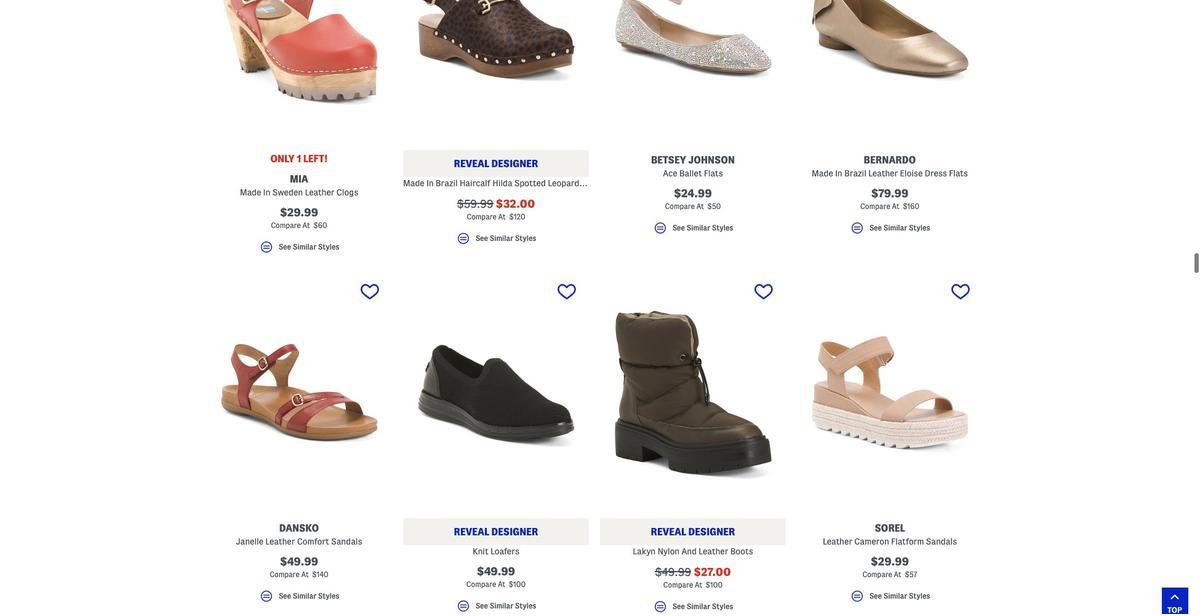 Task type: locate. For each thing, give the bounding box(es) containing it.
1 horizontal spatial $100
[[706, 582, 723, 590]]

2 horizontal spatial made
[[812, 169, 833, 178]]

see for johnson
[[673, 224, 685, 232]]

reveal designer
[[454, 159, 538, 169], [454, 527, 538, 538], [651, 527, 735, 538]]

$100 down loafers
[[509, 581, 526, 589]]

reveal
[[454, 159, 489, 169], [454, 527, 489, 538], [651, 527, 686, 538]]

styles inside the bernardo made in brazil leather eloise dress flats $79.99 compare at              $160 element
[[909, 224, 930, 232]]

1 flats from the left
[[704, 169, 723, 178]]

see inside reveal designer made in brazil haircalf hilda spotted leopard clogs compare at              $120 element
[[476, 235, 488, 243]]

reveal up haircalf
[[454, 159, 489, 169]]

compare for $29.99 compare at              $60
[[271, 221, 301, 229]]

flatform
[[891, 537, 924, 547]]

haircalf
[[460, 178, 491, 188]]

see down $49.99 compare at              $100
[[476, 603, 488, 611]]

see down the $24.99 compare at              $50
[[673, 224, 685, 232]]

compare down sweden
[[271, 221, 301, 229]]

see similar styles inside betsey johnson ace ballet flats $24.99 compare at              $50 element
[[673, 224, 733, 232]]

designer
[[491, 159, 538, 169], [491, 527, 538, 538], [688, 527, 735, 538]]

and
[[682, 547, 697, 557]]

made in brazil haircalf hilda spotted leopard clogs
[[403, 178, 603, 188]]

see similar styles button down $79.99 compare at              $160
[[797, 221, 983, 241]]

$49.99 for lakyn nylon and leather boots
[[655, 567, 691, 578]]

styles inside betsey johnson ace ballet flats $24.99 compare at              $50 element
[[712, 224, 733, 232]]

$24.99 compare at              $50
[[665, 188, 721, 210]]

flats down johnson
[[704, 169, 723, 178]]

lakyn nylon and leather boots
[[633, 547, 753, 557]]

compare down $59.99
[[467, 213, 497, 221]]

made for $29.99
[[240, 188, 261, 197]]

$59.99
[[457, 198, 494, 210]]

see similar styles button down $29.99 compare at              $57
[[797, 590, 983, 610]]

see similar styles down $57 on the right
[[870, 593, 930, 601]]

$49.99 for knit loafers
[[477, 566, 515, 578]]

compare inside $29.99 compare at              $57
[[863, 571, 892, 579]]

compare inside $79.99 compare at              $160
[[861, 202, 890, 210]]

see similar styles down $49.99 compare at              $100
[[476, 603, 536, 611]]

brazil down bernardo
[[844, 169, 867, 178]]

reveal designer up lakyn nylon and leather boots
[[651, 527, 735, 538]]

2 flats from the left
[[949, 169, 968, 178]]

styles inside sorel leather cameron flatform sandals $29.99 compare at              $57 element
[[909, 593, 930, 601]]

$29.99 compare at              $57
[[863, 556, 918, 579]]

styles inside reveal designer lakyn nylon and leather boots compare at              $100 element
[[712, 603, 733, 611]]

0 horizontal spatial in
[[263, 188, 270, 197]]

2 horizontal spatial in
[[835, 169, 843, 178]]

see similar styles button down $49.99 compare at              $100
[[403, 599, 589, 615]]

compare inside '$59.99 $32.00 compare at              $120'
[[467, 213, 497, 221]]

see for janelle
[[279, 593, 291, 601]]

see similar styles inside reveal designer lakyn nylon and leather boots compare at              $100 element
[[673, 603, 733, 611]]

spotted
[[514, 178, 546, 188]]

$79.99 compare at              $160
[[861, 188, 920, 210]]

2 horizontal spatial $49.99
[[655, 567, 691, 578]]

see similar styles button inside reveal designer made in brazil haircalf hilda spotted leopard clogs compare at              $120 element
[[403, 231, 589, 252]]

compare inside $49.99 compare at              $100
[[466, 581, 496, 589]]

designer inside reveal designer knit loafers $49.99 compare at              $100 element
[[491, 527, 538, 538]]

made inside mia made in sweden leather clogs
[[240, 188, 261, 197]]

see down '$59.99 $32.00 compare at              $120'
[[476, 235, 488, 243]]

similar inside sorel leather cameron flatform sandals $29.99 compare at              $57 element
[[884, 593, 907, 601]]

see similar styles button for leather
[[797, 590, 983, 610]]

see similar styles inside dansko janelle leather comfort sandals $49.99 compare at              $140 element
[[279, 593, 339, 601]]

leather down mia
[[305, 188, 335, 197]]

reveal designer up "knit loafers" on the bottom of page
[[454, 527, 538, 538]]

1 horizontal spatial flats
[[949, 169, 968, 178]]

$29.99
[[280, 207, 318, 218], [871, 556, 909, 568]]

compare inside the $24.99 compare at              $50
[[665, 202, 695, 210]]

compare inside $29.99 compare at              $60
[[271, 221, 301, 229]]

$29.99 up $57 on the right
[[871, 556, 909, 568]]

see down $29.99 compare at              $57
[[870, 593, 882, 601]]

similar down $57 on the right
[[884, 593, 907, 601]]

1 horizontal spatial brazil
[[844, 169, 867, 178]]

see similar styles down the $49.99 $27.00 compare at              $100
[[673, 603, 733, 611]]

ace
[[663, 169, 677, 178]]

similar inside reveal designer made in brazil haircalf hilda spotted leopard clogs compare at              $120 element
[[490, 235, 513, 243]]

similar for compare
[[490, 603, 513, 611]]

similar down $50
[[687, 224, 710, 232]]

sandals inside dansko janelle leather comfort sandals
[[331, 537, 362, 547]]

leather
[[869, 169, 898, 178], [305, 188, 335, 197], [265, 537, 295, 547], [823, 537, 853, 547], [699, 547, 728, 557]]

compare down knit
[[466, 581, 496, 589]]

leather down bernardo
[[869, 169, 898, 178]]

see similar styles button down $29.99 compare at              $60
[[206, 240, 392, 260]]

$57
[[905, 571, 918, 579]]

compare down nylon on the right bottom of page
[[663, 582, 693, 590]]

$29.99 inside $29.99 compare at              $60
[[280, 207, 318, 218]]

made
[[812, 169, 833, 178], [403, 178, 425, 188], [240, 188, 261, 197]]

nylon
[[658, 547, 680, 557]]

$49.99 down nylon on the right bottom of page
[[655, 567, 691, 578]]

leather inside sorel leather cameron flatform sandals
[[823, 537, 853, 547]]

$29.99 down sweden
[[280, 207, 318, 218]]

1 horizontal spatial $49.99
[[477, 566, 515, 578]]

0 horizontal spatial sandals
[[331, 537, 362, 547]]

see down the $49.99 $27.00 compare at              $100
[[673, 603, 685, 611]]

$49.99
[[280, 556, 318, 568], [477, 566, 515, 578], [655, 567, 691, 578]]

see similar styles inside reveal designer made in brazil haircalf hilda spotted leopard clogs compare at              $120 element
[[476, 235, 536, 243]]

reveal for compare
[[454, 527, 489, 538]]

mia made in sweden leather clogs
[[240, 174, 358, 197]]

styles for compare
[[515, 603, 536, 611]]

made in sweden leather clogs image
[[206, 0, 392, 140]]

mia
[[290, 174, 308, 185]]

see similar styles down $60
[[279, 243, 339, 251]]

see inside reveal designer knit loafers $49.99 compare at              $100 element
[[476, 603, 488, 611]]

clogs inside mia made in sweden leather clogs
[[337, 188, 358, 197]]

similar down the $49.99 $27.00 compare at              $100
[[687, 603, 710, 611]]

styles down $50
[[712, 224, 733, 232]]

similar down $140
[[293, 593, 316, 601]]

see similar styles down $160
[[870, 224, 930, 232]]

1 vertical spatial $29.99
[[871, 556, 909, 568]]

compare inside '$49.99 compare at              $140'
[[270, 571, 300, 579]]

designer inside reveal designer lakyn nylon and leather boots compare at              $100 element
[[688, 527, 735, 538]]

made inside bernardo made in brazil leather eloise dress flats
[[812, 169, 833, 178]]

0 horizontal spatial $100
[[509, 581, 526, 589]]

see similar styles
[[673, 224, 733, 232], [870, 224, 930, 232], [476, 235, 536, 243], [279, 243, 339, 251], [279, 593, 339, 601], [870, 593, 930, 601], [476, 603, 536, 611], [673, 603, 733, 611]]

betsey johnson ace ballet flats
[[651, 155, 735, 178]]

only
[[270, 154, 295, 164]]

knit loafers
[[473, 547, 519, 557]]

styles inside reveal designer knit loafers $49.99 compare at              $100 element
[[515, 603, 536, 611]]

dansko
[[279, 524, 319, 534]]

made in brazil haircalf hilda spotted leopard clogs image
[[403, 0, 589, 140]]

similar inside betsey johnson ace ballet flats $24.99 compare at              $50 element
[[687, 224, 710, 232]]

comfort
[[297, 537, 329, 547]]

similar inside dansko janelle leather comfort sandals $49.99 compare at              $140 element
[[293, 593, 316, 601]]

reveal designer knit loafers $49.99 compare at              $100 element
[[403, 276, 589, 615]]

left!
[[303, 154, 328, 164]]

similar
[[687, 224, 710, 232], [884, 224, 907, 232], [490, 235, 513, 243], [293, 243, 316, 251], [293, 593, 316, 601], [884, 593, 907, 601], [490, 603, 513, 611], [687, 603, 710, 611]]

0 vertical spatial $29.99
[[280, 207, 318, 218]]

see inside betsey johnson ace ballet flats $24.99 compare at              $50 element
[[673, 224, 685, 232]]

$49.99 down "knit loafers" on the bottom of page
[[477, 566, 515, 578]]

1 sandals from the left
[[331, 537, 362, 547]]

reveal inside reveal designer knit loafers $49.99 compare at              $100 element
[[454, 527, 489, 538]]

compare down cameron
[[863, 571, 892, 579]]

reveal up knit
[[454, 527, 489, 538]]

flats inside bernardo made in brazil leather eloise dress flats
[[949, 169, 968, 178]]

$24.99
[[674, 188, 712, 199]]

see down $79.99 compare at              $160
[[870, 224, 882, 232]]

ace ballet flats image
[[600, 0, 786, 140]]

styles down $160
[[909, 224, 930, 232]]

mia made in sweden leather clogs $29.99 compare at              $60 element
[[206, 0, 392, 260]]

dansko janelle leather comfort sandals $49.99 compare at              $140 element
[[206, 276, 392, 610]]

see inside the bernardo made in brazil leather eloise dress flats $79.99 compare at              $160 element
[[870, 224, 882, 232]]

designer up made in brazil haircalf hilda spotted leopard clogs at the top of page
[[491, 159, 538, 169]]

see for compare
[[476, 603, 488, 611]]

styles
[[712, 224, 733, 232], [909, 224, 930, 232], [515, 235, 536, 243], [318, 243, 339, 251], [318, 593, 339, 601], [909, 593, 930, 601], [515, 603, 536, 611], [712, 603, 733, 611]]

see similar styles inside reveal designer knit loafers $49.99 compare at              $100 element
[[476, 603, 536, 611]]

clogs
[[581, 178, 603, 188], [337, 188, 358, 197]]

see similar styles button down the $24.99 compare at              $50
[[600, 221, 786, 241]]

see
[[673, 224, 685, 232], [870, 224, 882, 232], [476, 235, 488, 243], [279, 243, 291, 251], [279, 593, 291, 601], [870, 593, 882, 601], [476, 603, 488, 611], [673, 603, 685, 611]]

see similar styles down $140
[[279, 593, 339, 601]]

see for leather
[[870, 593, 882, 601]]

$120
[[509, 213, 525, 221]]

designer for $27.00
[[688, 527, 735, 538]]

see inside sorel leather cameron flatform sandals $29.99 compare at              $57 element
[[870, 593, 882, 601]]

similar for johnson
[[687, 224, 710, 232]]

similar inside reveal designer knit loafers $49.99 compare at              $100 element
[[490, 603, 513, 611]]

0 horizontal spatial $49.99
[[280, 556, 318, 568]]

compare
[[665, 202, 695, 210], [861, 202, 890, 210], [467, 213, 497, 221], [271, 221, 301, 229], [270, 571, 300, 579], [863, 571, 892, 579], [466, 581, 496, 589], [663, 582, 693, 590]]

see inside reveal designer lakyn nylon and leather boots compare at              $100 element
[[673, 603, 685, 611]]

leather inside bernardo made in brazil leather eloise dress flats
[[869, 169, 898, 178]]

loafers
[[491, 547, 519, 557]]

styles for johnson
[[712, 224, 733, 232]]

see similar styles for $32.00
[[476, 235, 536, 243]]

$49.99 inside the $49.99 $27.00 compare at              $100
[[655, 567, 691, 578]]

bernardo made in brazil leather eloise dress flats $79.99 compare at              $160 element
[[797, 0, 983, 241]]

designer for compare
[[491, 527, 538, 538]]

styles down $60
[[318, 243, 339, 251]]

betsey
[[651, 155, 686, 166]]

see down $29.99 compare at              $60
[[279, 243, 291, 251]]

leather inside dansko janelle leather comfort sandals
[[265, 537, 295, 547]]

dansko janelle leather comfort sandals
[[236, 524, 362, 547]]

0 horizontal spatial $29.99
[[280, 207, 318, 218]]

compare for $79.99 compare at              $160
[[861, 202, 890, 210]]

$100 down $27.00
[[706, 582, 723, 590]]

see inside dansko janelle leather comfort sandals $49.99 compare at              $140 element
[[279, 593, 291, 601]]

$60
[[313, 221, 327, 229]]

0 horizontal spatial made
[[240, 188, 261, 197]]

sandals for $49.99
[[331, 537, 362, 547]]

compare down $79.99
[[861, 202, 890, 210]]

similar down $60
[[293, 243, 316, 251]]

styles down $120
[[515, 235, 536, 243]]

reveal inside reveal designer lakyn nylon and leather boots compare at              $100 element
[[651, 527, 686, 538]]

see similar styles inside the bernardo made in brazil leather eloise dress flats $79.99 compare at              $160 element
[[870, 224, 930, 232]]

similar for leather
[[884, 593, 907, 601]]

designer inside reveal designer made in brazil haircalf hilda spotted leopard clogs compare at              $120 element
[[491, 159, 538, 169]]

styles inside reveal designer made in brazil haircalf hilda spotted leopard clogs compare at              $120 element
[[515, 235, 536, 243]]

$49.99 $27.00 compare at              $100
[[655, 567, 731, 590]]

see similar styles down $50
[[673, 224, 733, 232]]

similar down $120
[[490, 235, 513, 243]]

0 horizontal spatial clogs
[[337, 188, 358, 197]]

see similar styles button down '$59.99 $32.00 compare at              $120'
[[403, 231, 589, 252]]

styles down $49.99 compare at              $100
[[515, 603, 536, 611]]

compare down $24.99
[[665, 202, 695, 210]]

reveal up nylon on the right bottom of page
[[651, 527, 686, 538]]

hilda
[[493, 178, 513, 188]]

0 horizontal spatial flats
[[704, 169, 723, 178]]

see similar styles for compare
[[476, 603, 536, 611]]

similar down $160
[[884, 224, 907, 232]]

sandals right comfort
[[331, 537, 362, 547]]

in
[[835, 169, 843, 178], [426, 178, 434, 188], [263, 188, 270, 197]]

sandals right flatform
[[926, 537, 957, 547]]

brazil
[[844, 169, 867, 178], [436, 178, 458, 188]]

2 sandals from the left
[[926, 537, 957, 547]]

reveal inside reveal designer made in brazil haircalf hilda spotted leopard clogs compare at              $120 element
[[454, 159, 489, 169]]

leather left cameron
[[823, 537, 853, 547]]

see similar styles button down '$49.99 compare at              $140'
[[206, 590, 392, 610]]

see similar styles button down the $49.99 $27.00 compare at              $100
[[600, 600, 786, 615]]

only 1 left!
[[270, 154, 328, 164]]

styles inside mia made in sweden leather clogs $29.99 compare at              $60 element
[[318, 243, 339, 251]]

see down '$49.99 compare at              $140'
[[279, 593, 291, 601]]

flats
[[704, 169, 723, 178], [949, 169, 968, 178]]

$160
[[903, 202, 920, 210]]

styles down $27.00
[[712, 603, 733, 611]]

reveal designer up hilda
[[454, 159, 538, 169]]

1 horizontal spatial in
[[426, 178, 434, 188]]

styles inside dansko janelle leather comfort sandals $49.99 compare at              $140 element
[[318, 593, 339, 601]]

leather down dansko
[[265, 537, 295, 547]]

see similar styles button for janelle
[[206, 590, 392, 610]]

1 horizontal spatial $29.99
[[871, 556, 909, 568]]

$32.00
[[496, 198, 535, 210]]

1 horizontal spatial sandals
[[926, 537, 957, 547]]

reveal for $32.00
[[454, 159, 489, 169]]

sandals inside sorel leather cameron flatform sandals
[[926, 537, 957, 547]]

reveal designer for $32.00
[[454, 159, 538, 169]]

$29.99 inside $29.99 compare at              $57
[[871, 556, 909, 568]]

see similar styles inside sorel leather cameron flatform sandals $29.99 compare at              $57 element
[[870, 593, 930, 601]]

designer up loafers
[[491, 527, 538, 538]]

sandals for $29.99
[[926, 537, 957, 547]]

flats right the dress
[[949, 169, 968, 178]]

$100 inside the $49.99 $27.00 compare at              $100
[[706, 582, 723, 590]]

$100
[[509, 581, 526, 589], [706, 582, 723, 590]]

sorel
[[875, 524, 905, 534]]

similar inside reveal designer lakyn nylon and leather boots compare at              $100 element
[[687, 603, 710, 611]]

similar inside the bernardo made in brazil leather eloise dress flats $79.99 compare at              $160 element
[[884, 224, 907, 232]]

compare left $140
[[270, 571, 300, 579]]

styles down $57 on the right
[[909, 593, 930, 601]]

in inside bernardo made in brazil leather eloise dress flats
[[835, 169, 843, 178]]

styles down $140
[[318, 593, 339, 601]]

see similar styles down $120
[[476, 235, 536, 243]]

similar for made
[[884, 224, 907, 232]]

in inside mia made in sweden leather clogs
[[263, 188, 270, 197]]

sandals
[[331, 537, 362, 547], [926, 537, 957, 547]]

see similar styles button
[[600, 221, 786, 241], [797, 221, 983, 241], [403, 231, 589, 252], [206, 240, 392, 260], [206, 590, 392, 610], [797, 590, 983, 610], [403, 599, 589, 615], [600, 600, 786, 615]]

$49.99 down comfort
[[280, 556, 318, 568]]

$49.99 inside $49.99 compare at              $100
[[477, 566, 515, 578]]

designer up lakyn nylon and leather boots
[[688, 527, 735, 538]]

similar down $49.99 compare at              $100
[[490, 603, 513, 611]]

brazil left haircalf
[[436, 178, 458, 188]]



Task type: describe. For each thing, give the bounding box(es) containing it.
brazil inside bernardo made in brazil leather eloise dress flats
[[844, 169, 867, 178]]

lakyn nylon and leather boots image
[[600, 276, 786, 509]]

similar inside mia made in sweden leather clogs $29.99 compare at              $60 element
[[293, 243, 316, 251]]

see similar styles for johnson
[[673, 224, 733, 232]]

$49.99 compare at              $140
[[270, 556, 329, 579]]

leather inside mia made in sweden leather clogs
[[305, 188, 335, 197]]

see similar styles inside mia made in sweden leather clogs $29.99 compare at              $60 element
[[279, 243, 339, 251]]

see inside mia made in sweden leather clogs $29.99 compare at              $60 element
[[279, 243, 291, 251]]

see similar styles for $27.00
[[673, 603, 733, 611]]

ballet
[[679, 169, 702, 178]]

$100 inside $49.99 compare at              $100
[[509, 581, 526, 589]]

see for $27.00
[[673, 603, 685, 611]]

$27.00
[[694, 567, 731, 578]]

see similar styles button for compare
[[403, 599, 589, 615]]

1 horizontal spatial clogs
[[581, 178, 603, 188]]

in for $79.99
[[835, 169, 843, 178]]

top link
[[1162, 588, 1188, 615]]

$29.99 for sorel
[[871, 556, 909, 568]]

flats inside betsey johnson ace ballet flats
[[704, 169, 723, 178]]

$79.99
[[871, 188, 909, 199]]

1
[[297, 154, 301, 164]]

see similar styles for janelle
[[279, 593, 339, 601]]

$29.99 for mia
[[280, 207, 318, 218]]

see similar styles button for $27.00
[[600, 600, 786, 615]]

styles for janelle
[[318, 593, 339, 601]]

knit loafers image
[[403, 276, 589, 509]]

janelle leather comfort sandals image
[[206, 276, 392, 509]]

made in brazil leather eloise dress flats image
[[797, 0, 983, 140]]

0 horizontal spatial brazil
[[436, 178, 458, 188]]

eloise
[[900, 169, 923, 178]]

compare inside the $49.99 $27.00 compare at              $100
[[663, 582, 693, 590]]

janelle
[[236, 537, 264, 547]]

made for $79.99
[[812, 169, 833, 178]]

similar for $32.00
[[490, 235, 513, 243]]

reveal for $27.00
[[651, 527, 686, 538]]

cameron
[[855, 537, 889, 547]]

see similar styles for made
[[870, 224, 930, 232]]

reveal designer made in brazil haircalf hilda spotted leopard clogs compare at              $120 element
[[403, 0, 603, 252]]

reveal designer for $27.00
[[651, 527, 735, 538]]

styles for made
[[909, 224, 930, 232]]

$49.99 inside '$49.99 compare at              $140'
[[280, 556, 318, 568]]

reveal designer for compare
[[454, 527, 538, 538]]

dress
[[925, 169, 947, 178]]

$140
[[312, 571, 329, 579]]

sweden
[[272, 188, 303, 197]]

johnson
[[689, 155, 735, 166]]

1 horizontal spatial made
[[403, 178, 425, 188]]

similar for janelle
[[293, 593, 316, 601]]

compare for $49.99 compare at              $140
[[270, 571, 300, 579]]

see similar styles button for johnson
[[600, 221, 786, 241]]

leopard
[[548, 178, 579, 188]]

leather up $27.00
[[699, 547, 728, 557]]

sorel leather cameron flatform sandals $29.99 compare at              $57 element
[[797, 276, 983, 610]]

compare for $49.99 compare at              $100
[[466, 581, 496, 589]]

bernardo made in brazil leather eloise dress flats
[[812, 155, 968, 178]]

see similar styles button for made
[[797, 221, 983, 241]]

see similar styles button for $32.00
[[403, 231, 589, 252]]

styles for leather
[[909, 593, 930, 601]]

$29.99 compare at              $60
[[271, 207, 327, 229]]

leather cameron flatform sandals image
[[797, 276, 983, 509]]

see for $32.00
[[476, 235, 488, 243]]

$59.99 $32.00 compare at              $120
[[457, 198, 535, 221]]

$49.99 compare at              $100
[[466, 566, 526, 589]]

styles for $27.00
[[712, 603, 733, 611]]

in for $29.99
[[263, 188, 270, 197]]

bernardo
[[864, 155, 916, 166]]

designer for $32.00
[[491, 159, 538, 169]]

knit
[[473, 547, 489, 557]]

compare for $29.99 compare at              $57
[[863, 571, 892, 579]]

see similar styles for leather
[[870, 593, 930, 601]]

sorel leather cameron flatform sandals
[[823, 524, 957, 547]]

betsey johnson ace ballet flats $24.99 compare at              $50 element
[[600, 0, 786, 241]]

styles for $32.00
[[515, 235, 536, 243]]

$50
[[707, 202, 721, 210]]

lakyn
[[633, 547, 656, 557]]

boots
[[730, 547, 753, 557]]

reveal designer lakyn nylon and leather boots compare at              $100 element
[[600, 276, 786, 615]]

top
[[1168, 606, 1182, 615]]

similar for $27.00
[[687, 603, 710, 611]]

see for made
[[870, 224, 882, 232]]

compare for $24.99 compare at              $50
[[665, 202, 695, 210]]



Task type: vqa. For each thing, say whether or not it's contained in the screenshot.
IN
yes



